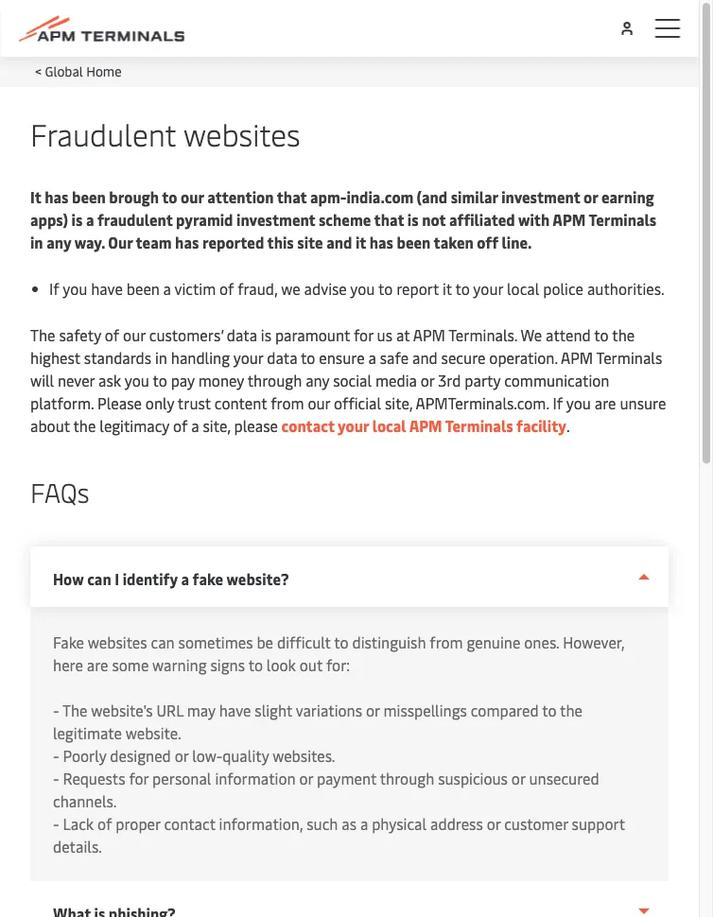 Task type: locate. For each thing, give the bounding box(es) containing it.
a down the trust
[[191, 415, 199, 436]]

0 vertical spatial been
[[72, 186, 106, 207]]

for left us
[[354, 325, 374, 345]]

2 vertical spatial of
[[97, 814, 112, 834]]

slight
[[255, 700, 293, 721]]

1 horizontal spatial have
[[219, 700, 251, 721]]

apm right with
[[553, 209, 586, 229]]

0 vertical spatial the
[[612, 325, 635, 345]]

0 vertical spatial it
[[356, 232, 366, 252]]

contact down "personal"
[[164, 814, 215, 834]]

0 horizontal spatial any
[[47, 232, 71, 252]]

0 vertical spatial if
[[49, 278, 59, 299]]

websites
[[183, 113, 301, 154], [88, 632, 147, 652]]

has right it
[[45, 186, 69, 207]]

how can i identify a fake website? element
[[30, 608, 669, 882]]

- up legitimate
[[53, 700, 59, 721]]

if up safety
[[49, 278, 59, 299]]

1 horizontal spatial is
[[261, 325, 272, 345]]

investment up with
[[502, 186, 581, 207]]

0 horizontal spatial our
[[123, 325, 146, 345]]

of right lack
[[97, 814, 112, 834]]

ones.
[[524, 632, 559, 652]]

and inside it has been brough to our attention that apm-india.com (and similar investment or earning apps) is a fraudulent pyramid investment scheme that is not affiliated with apm terminals in any way. our team has reported this site and it has been taken off line.
[[327, 232, 352, 252]]

1 horizontal spatial the
[[62, 700, 88, 721]]

0 horizontal spatial it
[[356, 232, 366, 252]]

0 horizontal spatial can
[[87, 569, 111, 590]]

or left the earning
[[584, 186, 598, 207]]

0 vertical spatial and
[[327, 232, 352, 252]]

our left official
[[308, 393, 330, 413]]

0 horizontal spatial site,
[[203, 415, 231, 436]]

through up physical
[[380, 768, 435, 789]]

1 vertical spatial through
[[380, 768, 435, 789]]

the right compared
[[560, 700, 583, 721]]

2 vertical spatial terminals
[[445, 415, 513, 436]]

1 vertical spatial websites
[[88, 632, 147, 652]]

from
[[271, 393, 304, 413], [430, 632, 463, 652]]

fraudulent
[[97, 209, 173, 229]]

from up the please
[[271, 393, 304, 413]]

us
[[377, 325, 393, 345]]

1 vertical spatial terminals
[[597, 347, 663, 368]]

2 vertical spatial the
[[560, 700, 583, 721]]

0 vertical spatial site,
[[385, 393, 413, 413]]

is
[[72, 209, 83, 229], [408, 209, 419, 229], [261, 325, 272, 345]]

never
[[58, 370, 95, 390]]

have right may
[[219, 700, 251, 721]]

1 vertical spatial have
[[219, 700, 251, 721]]

fraudulent websites
[[30, 113, 301, 154]]

of inside - the website's url may have slight variations or misspellings compared to the legitimate website. - poorly designed or low-quality websites. - requests for personal information or payment through suspicious or unsecured channels. - lack of proper contact information, such as a physical address or customer support details.
[[97, 814, 112, 834]]

to inside - the website's url may have slight variations or misspellings compared to the legitimate website. - poorly designed or low-quality websites. - requests for personal information or payment through suspicious or unsecured channels. - lack of proper contact information, such as a physical address or customer support details.
[[542, 700, 557, 721]]

1 horizontal spatial has
[[175, 232, 199, 252]]

scheme
[[319, 209, 371, 229]]

0 horizontal spatial and
[[327, 232, 352, 252]]

1 vertical spatial if
[[553, 393, 563, 413]]

ask
[[99, 370, 121, 390]]

it has been brough to our attention that apm-india.com (and similar investment or earning apps) is a fraudulent pyramid investment scheme that is not affiliated with apm terminals in any way. our team has reported this site and it has been taken off line.
[[30, 186, 657, 252]]

quality
[[223, 746, 269, 766]]

0 vertical spatial in
[[30, 232, 43, 252]]

that left the apm-
[[277, 186, 307, 207]]

is right "apps)"
[[72, 209, 83, 229]]

for inside the safety of our customers' data is paramount for us at apm terminals. we attend to the highest standards in handling your data to ensure a safe and secure operation. apm terminals will never ask you to pay money through any social media or 3rd party communication platform. please only trust content from our official site, apmterminals.com. if you are unsure about the legitimacy of a site, please
[[354, 325, 374, 345]]

contact right the please
[[282, 415, 335, 436]]

0 vertical spatial through
[[248, 370, 302, 390]]

0 vertical spatial our
[[181, 186, 204, 207]]

2 horizontal spatial our
[[308, 393, 330, 413]]

any
[[47, 232, 71, 252], [306, 370, 330, 390]]

been left brough on the left of page
[[72, 186, 106, 207]]

you
[[63, 278, 87, 299], [350, 278, 375, 299], [125, 370, 149, 390], [567, 393, 591, 413]]

or
[[584, 186, 598, 207], [421, 370, 435, 390], [366, 700, 380, 721], [175, 746, 189, 766], [299, 768, 313, 789], [512, 768, 526, 789], [487, 814, 501, 834]]

1 horizontal spatial local
[[507, 278, 540, 299]]

it down "scheme"
[[356, 232, 366, 252]]

faqs
[[30, 474, 90, 510]]

1 vertical spatial and
[[413, 347, 438, 368]]

unsecured
[[529, 768, 600, 789]]

1 vertical spatial are
[[87, 655, 108, 675]]

pyramid
[[176, 209, 233, 229]]

2 horizontal spatial your
[[473, 278, 503, 299]]

any down "apps)"
[[47, 232, 71, 252]]

that down india.com (and at top
[[374, 209, 404, 229]]

0 vertical spatial local
[[507, 278, 540, 299]]

0 horizontal spatial investment
[[237, 209, 316, 229]]

of
[[105, 325, 119, 345], [173, 415, 188, 436], [97, 814, 112, 834]]

are right here
[[87, 655, 108, 675]]

party
[[465, 370, 501, 390]]

in down "apps)"
[[30, 232, 43, 252]]

in inside it has been brough to our attention that apm-india.com (and similar investment or earning apps) is a fraudulent pyramid investment scheme that is not affiliated with apm terminals in any way. our team has reported this site and it has been taken off line.
[[30, 232, 43, 252]]

that
[[277, 186, 307, 207], [374, 209, 404, 229]]

earning
[[602, 186, 654, 207]]

any inside the safety of our customers' data is paramount for us at apm terminals. we attend to the highest standards in handling your data to ensure a safe and secure operation. apm terminals will never ask you to pay money through any social media or 3rd party communication platform. please only trust content from our official site, apmterminals.com. if you are unsure about the legitimacy of a site, please
[[306, 370, 330, 390]]

if
[[49, 278, 59, 299], [553, 393, 563, 413]]

designed
[[110, 746, 171, 766]]

our up pyramid
[[181, 186, 204, 207]]

0 horizontal spatial for
[[129, 768, 149, 789]]

1 horizontal spatial in
[[155, 347, 167, 368]]

0 horizontal spatial the
[[30, 325, 55, 345]]

0 horizontal spatial your
[[233, 347, 263, 368]]

victim
[[175, 278, 216, 299]]

the down platform.
[[73, 415, 96, 436]]

distinguish
[[352, 632, 426, 652]]

been down the 'not'
[[397, 232, 431, 252]]

<
[[35, 62, 42, 79]]

websites up attention
[[183, 113, 301, 154]]

or inside it has been brough to our attention that apm-india.com (and similar investment or earning apps) is a fraudulent pyramid investment scheme that is not affiliated with apm terminals in any way. our team has reported this site and it has been taken off line.
[[584, 186, 598, 207]]

1 horizontal spatial websites
[[183, 113, 301, 154]]

0 vertical spatial can
[[87, 569, 111, 590]]

or left 3rd
[[421, 370, 435, 390]]

1 vertical spatial data
[[267, 347, 298, 368]]

may
[[187, 700, 216, 721]]

to right compared
[[542, 700, 557, 721]]

such
[[307, 814, 338, 834]]

- left lack
[[53, 814, 59, 834]]

apps)
[[30, 209, 68, 229]]

have left been a
[[91, 278, 123, 299]]

out
[[300, 655, 323, 675]]

0 vertical spatial have
[[91, 278, 123, 299]]

local
[[507, 278, 540, 299], [373, 415, 407, 436]]

official
[[334, 393, 381, 413]]

the inside the safety of our customers' data is paramount for us at apm terminals. we attend to the highest standards in handling your data to ensure a safe and secure operation. apm terminals will never ask you to pay money through any social media or 3rd party communication platform. please only trust content from our official site, apmterminals.com. if you are unsure about the legitimacy of a site, please
[[30, 325, 55, 345]]

-
[[53, 700, 59, 721], [53, 746, 59, 766], [53, 768, 59, 789], [53, 814, 59, 834]]

contact your local apm terminals facility .
[[278, 415, 570, 436]]

been
[[72, 186, 106, 207], [397, 232, 431, 252]]

data down of fraud,
[[227, 325, 257, 345]]

a right as
[[360, 814, 368, 834]]

a up way. our
[[86, 209, 94, 229]]

0 vertical spatial your
[[473, 278, 503, 299]]

any inside it has been brough to our attention that apm-india.com (and similar investment or earning apps) is a fraudulent pyramid investment scheme that is not affiliated with apm terminals in any way. our team has reported this site and it has been taken off line.
[[47, 232, 71, 252]]

0 horizontal spatial if
[[49, 278, 59, 299]]

the down the authorities.
[[612, 325, 635, 345]]

1 horizontal spatial been
[[397, 232, 431, 252]]

0 horizontal spatial local
[[373, 415, 407, 436]]

0 horizontal spatial that
[[277, 186, 307, 207]]

legitimacy
[[100, 415, 169, 436]]

0 vertical spatial are
[[595, 393, 616, 413]]

it right report
[[443, 278, 452, 299]]

0 horizontal spatial the
[[73, 415, 96, 436]]

< global home
[[35, 62, 122, 79]]

1 horizontal spatial that
[[374, 209, 404, 229]]

local down official
[[373, 415, 407, 436]]

- left poorly
[[53, 746, 59, 766]]

and right safe
[[413, 347, 438, 368]]

please
[[98, 393, 142, 413]]

from inside the safety of our customers' data is paramount for us at apm terminals. we attend to the highest standards in handling your data to ensure a safe and secure operation. apm terminals will never ask you to pay money through any social media or 3rd party communication platform. please only trust content from our official site, apmterminals.com. if you are unsure about the legitimacy of a site, please
[[271, 393, 304, 413]]

about
[[30, 415, 70, 436]]

terminals up unsure
[[597, 347, 663, 368]]

and down "scheme"
[[327, 232, 352, 252]]

of down the trust
[[173, 415, 188, 436]]

0 horizontal spatial websites
[[88, 632, 147, 652]]

data down paramount
[[267, 347, 298, 368]]

attend
[[546, 325, 591, 345]]

if down communication
[[553, 393, 563, 413]]

0 horizontal spatial contact
[[164, 814, 215, 834]]

1 horizontal spatial if
[[553, 393, 563, 413]]

local left police
[[507, 278, 540, 299]]

secure
[[442, 347, 486, 368]]

1 vertical spatial for
[[129, 768, 149, 789]]

1 horizontal spatial and
[[413, 347, 438, 368]]

1 vertical spatial in
[[155, 347, 167, 368]]

0 vertical spatial websites
[[183, 113, 301, 154]]

has down pyramid
[[175, 232, 199, 252]]

a inside it has been brough to our attention that apm-india.com (and similar investment or earning apps) is a fraudulent pyramid investment scheme that is not affiliated with apm terminals in any way. our team has reported this site and it has been taken off line.
[[86, 209, 94, 229]]

website.
[[126, 723, 181, 743]]

attention
[[207, 186, 274, 207]]

can left i in the left bottom of the page
[[87, 569, 111, 590]]

if you have been a victim of fraud, we advise you to report it to your local police authorities.
[[49, 278, 665, 299]]

1 vertical spatial investment
[[237, 209, 316, 229]]

some
[[112, 655, 149, 675]]

apm down attend
[[561, 347, 594, 368]]

1 horizontal spatial from
[[430, 632, 463, 652]]

1 horizontal spatial through
[[380, 768, 435, 789]]

your down off
[[473, 278, 503, 299]]

or inside the safety of our customers' data is paramount for us at apm terminals. we attend to the highest standards in handling your data to ensure a safe and secure operation. apm terminals will never ask you to pay money through any social media or 3rd party communication platform. please only trust content from our official site, apmterminals.com. if you are unsure about the legitimacy of a site, please
[[421, 370, 435, 390]]

1 horizontal spatial the
[[560, 700, 583, 721]]

it inside it has been brough to our attention that apm-india.com (and similar investment or earning apps) is a fraudulent pyramid investment scheme that is not affiliated with apm terminals in any way. our team has reported this site and it has been taken off line.
[[356, 232, 366, 252]]

is left paramount
[[261, 325, 272, 345]]

1 horizontal spatial any
[[306, 370, 330, 390]]

to down be
[[249, 655, 263, 675]]

fake
[[53, 632, 84, 652]]

0 horizontal spatial from
[[271, 393, 304, 413]]

a left fake
[[181, 569, 189, 590]]

are left unsure
[[595, 393, 616, 413]]

the up legitimate
[[62, 700, 88, 721]]

the inside - the website's url may have slight variations or misspellings compared to the legitimate website. - poorly designed or low-quality websites. - requests for personal information or payment through suspicious or unsecured channels. - lack of proper contact information, such as a physical address or customer support details.
[[560, 700, 583, 721]]

0 horizontal spatial data
[[227, 325, 257, 345]]

media
[[376, 370, 417, 390]]

data
[[227, 325, 257, 345], [267, 347, 298, 368]]

websites inside fake websites can sometimes be difficult to distinguish from genuine ones. however, here are some warning signs to look out for:
[[88, 632, 147, 652]]

to right attend
[[595, 325, 609, 345]]

our up standards
[[123, 325, 146, 345]]

any down ensure
[[306, 370, 330, 390]]

your up money
[[233, 347, 263, 368]]

handling
[[171, 347, 230, 368]]

1 vertical spatial our
[[123, 325, 146, 345]]

1 horizontal spatial contact
[[282, 415, 335, 436]]

0 vertical spatial of
[[105, 325, 119, 345]]

1 vertical spatial it
[[443, 278, 452, 299]]

are inside fake websites can sometimes be difficult to distinguish from genuine ones. however, here are some warning signs to look out for:
[[87, 655, 108, 675]]

site, down the trust
[[203, 415, 231, 436]]

1 horizontal spatial for
[[354, 325, 374, 345]]

how
[[53, 569, 84, 590]]

1 vertical spatial from
[[430, 632, 463, 652]]

1 vertical spatial that
[[374, 209, 404, 229]]

site, down media
[[385, 393, 413, 413]]

through up content
[[248, 370, 302, 390]]

to right brough on the left of page
[[162, 186, 177, 207]]

1 vertical spatial any
[[306, 370, 330, 390]]

- up channels.
[[53, 768, 59, 789]]

or down websites.
[[299, 768, 313, 789]]

home
[[86, 62, 122, 79]]

and inside the safety of our customers' data is paramount for us at apm terminals. we attend to the highest standards in handling your data to ensure a safe and secure operation. apm terminals will never ask you to pay money through any social media or 3rd party communication platform. please only trust content from our official site, apmterminals.com. if you are unsure about the legitimacy of a site, please
[[413, 347, 438, 368]]

can up warning
[[151, 632, 175, 652]]

1 horizontal spatial our
[[181, 186, 204, 207]]

0 horizontal spatial are
[[87, 655, 108, 675]]

investment up the 'this'
[[237, 209, 316, 229]]

in down customers'
[[155, 347, 167, 368]]

0 vertical spatial terminals
[[589, 209, 657, 229]]

2 horizontal spatial is
[[408, 209, 419, 229]]

information
[[215, 768, 296, 789]]

for inside - the website's url may have slight variations or misspellings compared to the legitimate website. - poorly designed or low-quality websites. - requests for personal information or payment through suspicious or unsecured channels. - lack of proper contact information, such as a physical address or customer support details.
[[129, 768, 149, 789]]

to left report
[[379, 278, 393, 299]]

to up only
[[153, 370, 167, 390]]

channels.
[[53, 791, 117, 811]]

compared
[[471, 700, 539, 721]]

0 vertical spatial any
[[47, 232, 71, 252]]

address
[[431, 814, 483, 834]]

terminals down apmterminals.com.
[[445, 415, 513, 436]]

customer
[[505, 814, 568, 834]]

if inside the safety of our customers' data is paramount for us at apm terminals. we attend to the highest standards in handling your data to ensure a safe and secure operation. apm terminals will never ask you to pay money through any social media or 3rd party communication platform. please only trust content from our official site, apmterminals.com. if you are unsure about the legitimacy of a site, please
[[553, 393, 563, 413]]

the up highest
[[30, 325, 55, 345]]

a inside dropdown button
[[181, 569, 189, 590]]

2 vertical spatial your
[[338, 415, 369, 436]]

reported
[[202, 232, 264, 252]]

contact
[[282, 415, 335, 436], [164, 814, 215, 834]]

0 vertical spatial from
[[271, 393, 304, 413]]

details.
[[53, 836, 102, 857]]

websites up some
[[88, 632, 147, 652]]

1 vertical spatial been
[[397, 232, 431, 252]]

terminals down the earning
[[589, 209, 657, 229]]

physical
[[372, 814, 427, 834]]

0 horizontal spatial through
[[248, 370, 302, 390]]

is left the 'not'
[[408, 209, 419, 229]]

site,
[[385, 393, 413, 413], [203, 415, 231, 436]]

not
[[422, 209, 446, 229]]

your down official
[[338, 415, 369, 436]]

of up standards
[[105, 325, 119, 345]]

misspellings
[[384, 700, 467, 721]]

has down "scheme"
[[370, 232, 394, 252]]

1 horizontal spatial can
[[151, 632, 175, 652]]

for down designed
[[129, 768, 149, 789]]

to right report
[[456, 278, 470, 299]]

1 horizontal spatial site,
[[385, 393, 413, 413]]

1 horizontal spatial investment
[[502, 186, 581, 207]]

from left genuine
[[430, 632, 463, 652]]

it
[[356, 232, 366, 252], [443, 278, 452, 299]]

2 vertical spatial our
[[308, 393, 330, 413]]

are
[[595, 393, 616, 413], [87, 655, 108, 675]]

have inside - the website's url may have slight variations or misspellings compared to the legitimate website. - poorly designed or low-quality websites. - requests for personal information or payment through suspicious or unsecured channels. - lack of proper contact information, such as a physical address or customer support details.
[[219, 700, 251, 721]]

1 vertical spatial local
[[373, 415, 407, 436]]

0 horizontal spatial been
[[72, 186, 106, 207]]



Task type: vqa. For each thing, say whether or not it's contained in the screenshot.
compared
yes



Task type: describe. For each thing, give the bounding box(es) containing it.
website's
[[91, 700, 153, 721]]

0 horizontal spatial is
[[72, 209, 83, 229]]

only
[[146, 393, 174, 413]]

terminals inside the safety of our customers' data is paramount for us at apm terminals. we attend to the highest standards in handling your data to ensure a safe and secure operation. apm terminals will never ask you to pay money through any social media or 3rd party communication platform. please only trust content from our official site, apmterminals.com. if you are unsure about the legitimacy of a site, please
[[597, 347, 663, 368]]

0 vertical spatial that
[[277, 186, 307, 207]]

trust
[[178, 393, 211, 413]]

look
[[267, 655, 296, 675]]

information,
[[219, 814, 303, 834]]

identify
[[123, 569, 178, 590]]

apm right at
[[413, 325, 446, 345]]

through inside the safety of our customers' data is paramount for us at apm terminals. we attend to the highest standards in handling your data to ensure a safe and secure operation. apm terminals will never ask you to pay money through any social media or 3rd party communication platform. please only trust content from our official site, apmterminals.com. if you are unsure about the legitimacy of a site, please
[[248, 370, 302, 390]]

or right suspicious
[[512, 768, 526, 789]]

sometimes
[[178, 632, 253, 652]]

paramount
[[275, 325, 350, 345]]

can inside dropdown button
[[87, 569, 111, 590]]

1 - from the top
[[53, 700, 59, 721]]

is inside the safety of our customers' data is paramount for us at apm terminals. we attend to the highest standards in handling your data to ensure a safe and secure operation. apm terminals will never ask you to pay money through any social media or 3rd party communication platform. please only trust content from our official site, apmterminals.com. if you are unsure about the legitimacy of a site, please
[[261, 325, 272, 345]]

can inside fake websites can sometimes be difficult to distinguish from genuine ones. however, here are some warning signs to look out for:
[[151, 632, 175, 652]]

to inside it has been brough to our attention that apm-india.com (and similar investment or earning apps) is a fraudulent pyramid investment scheme that is not affiliated with apm terminals in any way. our team has reported this site and it has been taken off line.
[[162, 186, 177, 207]]

report
[[397, 278, 439, 299]]

money
[[198, 370, 244, 390]]

with
[[519, 209, 550, 229]]

for:
[[326, 655, 350, 675]]

1 horizontal spatial it
[[443, 278, 452, 299]]

global home link
[[45, 62, 122, 79]]

how can i identify a fake website? button
[[30, 547, 669, 608]]

india.com (and
[[347, 186, 448, 207]]

poorly
[[63, 746, 106, 766]]

taken
[[434, 232, 474, 252]]

0 vertical spatial contact
[[282, 415, 335, 436]]

of fraud,
[[220, 278, 278, 299]]

way. our
[[75, 232, 133, 252]]

personal
[[152, 768, 211, 789]]

0 vertical spatial investment
[[502, 186, 581, 207]]

will
[[30, 370, 54, 390]]

fake websites can sometimes be difficult to distinguish from genuine ones. however, here are some warning signs to look out for:
[[53, 632, 625, 675]]

authorities.
[[588, 278, 665, 299]]

content
[[215, 393, 267, 413]]

to up for:
[[334, 632, 349, 652]]

communication
[[505, 370, 610, 390]]

are inside the safety of our customers' data is paramount for us at apm terminals. we attend to the highest standards in handling your data to ensure a safe and secure operation. apm terminals will never ask you to pay money through any social media or 3rd party communication platform. please only trust content from our official site, apmterminals.com. if you are unsure about the legitimacy of a site, please
[[595, 393, 616, 413]]

social
[[333, 370, 372, 390]]

contact inside - the website's url may have slight variations or misspellings compared to the legitimate website. - poorly designed or low-quality websites. - requests for personal information or payment through suspicious or unsecured channels. - lack of proper contact information, such as a physical address or customer support details.
[[164, 814, 215, 834]]

websites.
[[273, 746, 335, 766]]

1 vertical spatial the
[[73, 415, 96, 436]]

fake
[[193, 569, 223, 590]]

3rd
[[438, 370, 461, 390]]

from inside fake websites can sometimes be difficult to distinguish from genuine ones. however, here are some warning signs to look out for:
[[430, 632, 463, 652]]

ensure
[[319, 347, 365, 368]]

brough
[[109, 186, 159, 207]]

contact your local apm terminals facility link
[[278, 415, 567, 436]]

3 - from the top
[[53, 768, 59, 789]]

apm inside it has been brough to our attention that apm-india.com (and similar investment or earning apps) is a fraudulent pyramid investment scheme that is not affiliated with apm terminals in any way. our team has reported this site and it has been taken off line.
[[553, 209, 586, 229]]

in inside the safety of our customers' data is paramount for us at apm terminals. we attend to the highest standards in handling your data to ensure a safe and secure operation. apm terminals will never ask you to pay money through any social media or 3rd party communication platform. please only trust content from our official site, apmterminals.com. if you are unsure about the legitimacy of a site, please
[[155, 347, 167, 368]]

1 vertical spatial site,
[[203, 415, 231, 436]]

1 horizontal spatial your
[[338, 415, 369, 436]]

lack
[[63, 814, 94, 834]]

fraudulent
[[30, 113, 176, 154]]

to down paramount
[[301, 347, 315, 368]]

your inside the safety of our customers' data is paramount for us at apm terminals. we attend to the highest standards in handling your data to ensure a safe and secure operation. apm terminals will never ask you to pay money through any social media or 3rd party communication platform. please only trust content from our official site, apmterminals.com. if you are unsure about the legitimacy of a site, please
[[233, 347, 263, 368]]

1 horizontal spatial data
[[267, 347, 298, 368]]

requests
[[63, 768, 125, 789]]

variations
[[296, 700, 362, 721]]

been a
[[127, 278, 171, 299]]

off
[[477, 232, 499, 252]]

global
[[45, 62, 83, 79]]

1 vertical spatial of
[[173, 415, 188, 436]]

0 horizontal spatial has
[[45, 186, 69, 207]]

or right variations
[[366, 700, 380, 721]]

a inside - the website's url may have slight variations or misspellings compared to the legitimate website. - poorly designed or low-quality websites. - requests for personal information or payment through suspicious or unsecured channels. - lack of proper contact information, such as a physical address or customer support details.
[[360, 814, 368, 834]]

url
[[157, 700, 183, 721]]

the inside - the website's url may have slight variations or misspellings compared to the legitimate website. - poorly designed or low-quality websites. - requests for personal information or payment through suspicious or unsecured channels. - lack of proper contact information, such as a physical address or customer support details.
[[62, 700, 88, 721]]

at
[[396, 325, 410, 345]]

suspicious
[[438, 768, 508, 789]]

here
[[53, 655, 83, 675]]

2 horizontal spatial the
[[612, 325, 635, 345]]

be
[[257, 632, 274, 652]]

4 - from the top
[[53, 814, 59, 834]]

unsure
[[620, 393, 667, 413]]

apm down 3rd
[[409, 415, 443, 436]]

through inside - the website's url may have slight variations or misspellings compared to the legitimate website. - poorly designed or low-quality websites. - requests for personal information or payment through suspicious or unsecured channels. - lack of proper contact information, such as a physical address or customer support details.
[[380, 768, 435, 789]]

2 horizontal spatial has
[[370, 232, 394, 252]]

payment
[[317, 768, 377, 789]]

police
[[543, 278, 584, 299]]

facility
[[517, 415, 567, 436]]

websites for fake
[[88, 632, 147, 652]]

you right ask
[[125, 370, 149, 390]]

please
[[234, 415, 278, 436]]

you right advise
[[350, 278, 375, 299]]

our inside it has been brough to our attention that apm-india.com (and similar investment or earning apps) is a fraudulent pyramid investment scheme that is not affiliated with apm terminals in any way. our team has reported this site and it has been taken off line.
[[181, 186, 204, 207]]

legitimate
[[53, 723, 122, 743]]

highest
[[30, 347, 80, 368]]

apm-
[[310, 186, 347, 207]]

or up "personal"
[[175, 746, 189, 766]]

team
[[136, 232, 172, 252]]

you up .
[[567, 393, 591, 413]]

a left safe
[[369, 347, 376, 368]]

affiliated
[[449, 209, 515, 229]]

apmterminals.com.
[[416, 393, 549, 413]]

how can i identify a fake website?
[[53, 569, 289, 590]]

0 horizontal spatial have
[[91, 278, 123, 299]]

websites for fraudulent
[[183, 113, 301, 154]]

or right address
[[487, 814, 501, 834]]

warning
[[152, 655, 207, 675]]

pay
[[171, 370, 195, 390]]

safe
[[380, 347, 409, 368]]

genuine
[[467, 632, 521, 652]]

line.
[[502, 232, 532, 252]]

terminals inside it has been brough to our attention that apm-india.com (and similar investment or earning apps) is a fraudulent pyramid investment scheme that is not affiliated with apm terminals in any way. our team has reported this site and it has been taken off line.
[[589, 209, 657, 229]]

2 - from the top
[[53, 746, 59, 766]]

.
[[567, 415, 570, 436]]

we
[[281, 278, 301, 299]]

however,
[[563, 632, 625, 652]]

this
[[267, 232, 294, 252]]

0 vertical spatial data
[[227, 325, 257, 345]]

the safety of our customers' data is paramount for us at apm terminals. we attend to the highest standards in handling your data to ensure a safe and secure operation. apm terminals will never ask you to pay money through any social media or 3rd party communication platform. please only trust content from our official site, apmterminals.com. if you are unsure about the legitimacy of a site, please
[[30, 325, 667, 436]]

proper
[[116, 814, 160, 834]]

support
[[572, 814, 626, 834]]

you up safety
[[63, 278, 87, 299]]

difficult
[[277, 632, 331, 652]]



